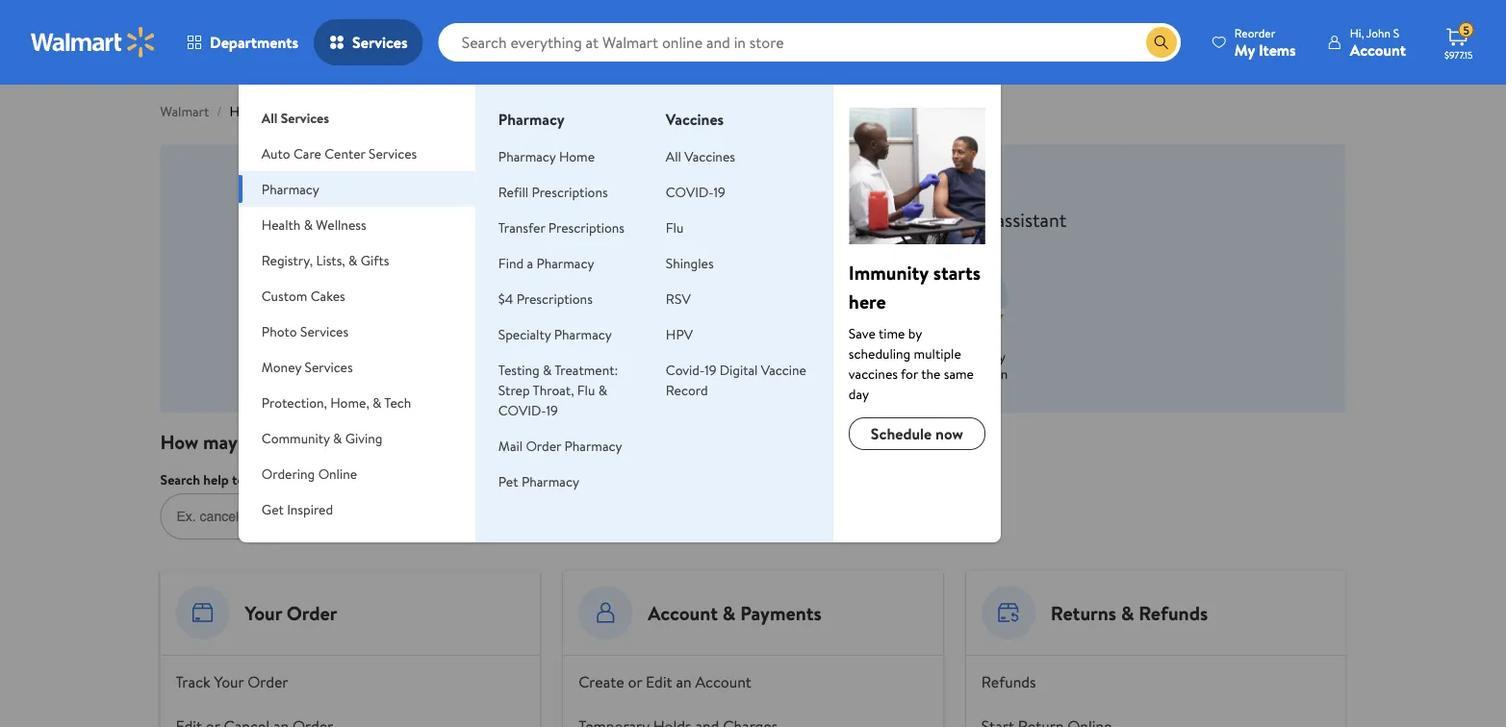 Task type: locate. For each thing, give the bounding box(es) containing it.
$977.15
[[1445, 48, 1473, 61]]

edit my order link
[[482, 248, 583, 386]]

1 vertical spatial vaccines
[[685, 147, 735, 166]]

/
[[217, 102, 222, 121]]

1 order from the left
[[540, 347, 572, 366]]

1 horizontal spatial all
[[666, 147, 681, 166]]

0 horizontal spatial order
[[540, 347, 572, 366]]

edit down the specialty
[[493, 347, 516, 366]]

starts
[[933, 259, 981, 286]]

0 vertical spatial my
[[1235, 39, 1255, 60]]

0 vertical spatial track
[[636, 347, 667, 366]]

services up care
[[281, 108, 329, 127]]

payments
[[740, 600, 822, 627]]

2 order from the left
[[691, 347, 723, 366]]

account left $977.15
[[1350, 39, 1406, 60]]

0 vertical spatial all
[[262, 108, 277, 127]]

departments
[[210, 32, 298, 53]]

0 horizontal spatial help
[[203, 471, 229, 489]]

order down hpv
[[691, 347, 723, 366]]

order for edit my order
[[540, 347, 572, 366]]

community & giving
[[262, 429, 383, 448]]

a
[[508, 206, 517, 233], [527, 254, 533, 272]]

0 vertical spatial covid-
[[666, 182, 714, 201]]

my left items
[[1235, 39, 1255, 60]]

1 vertical spatial covid-
[[498, 401, 546, 420]]

schedule now link
[[849, 418, 986, 450]]

chat
[[787, 206, 824, 233]]

covid- up quick
[[666, 182, 714, 201]]

rsv
[[666, 289, 691, 308]]

all right the help
[[262, 108, 277, 127]]

transfer prescriptions
[[498, 218, 625, 237]]

& left gifts on the left top of page
[[349, 251, 357, 270]]

health
[[262, 215, 301, 234]]

my order is missing link
[[776, 248, 877, 386]]

0 vertical spatial or
[[765, 206, 783, 233]]

pharmacy image
[[849, 108, 986, 244]]

& inside "health & wellness" dropdown button
[[304, 215, 313, 234]]

get inspired
[[262, 500, 333, 519]]

1 vertical spatial all
[[666, 147, 681, 166]]

0 vertical spatial edit
[[493, 347, 516, 366]]

money services button
[[239, 349, 475, 385]]

0 horizontal spatial john
[[729, 172, 777, 205]]

find
[[498, 254, 524, 272]]

pharmacy inside dropdown button
[[262, 180, 319, 198]]

all
[[262, 108, 277, 127], [666, 147, 681, 166]]

hpv link
[[666, 325, 693, 344]]

services down cakes
[[300, 322, 349, 341]]

& right health
[[304, 215, 313, 234]]

money services
[[262, 358, 353, 376]]

community
[[262, 429, 330, 448]]

immunity
[[849, 259, 929, 286]]

3 my from the left
[[988, 347, 1006, 366]]

services for money services
[[305, 358, 353, 376]]

john left s
[[1367, 25, 1391, 41]]

edit left an
[[646, 672, 672, 693]]

or left chat
[[765, 206, 783, 233]]

1 horizontal spatial john
[[1367, 25, 1391, 41]]

0 vertical spatial account
[[1350, 39, 1406, 60]]

Search search field
[[439, 23, 1181, 62]]

0 horizontal spatial center
[[261, 102, 302, 121]]

a right find
[[527, 254, 533, 272]]

my for update
[[988, 347, 1006, 366]]

order left is
[[816, 347, 847, 366]]

prescriptions down 'refill prescriptions' link at the top left of page
[[549, 218, 625, 237]]

0 vertical spatial order
[[526, 437, 561, 455]]

custom
[[262, 286, 307, 305]]

schedule now
[[871, 424, 963, 445]]

choose
[[440, 206, 503, 233]]

1 horizontal spatial my
[[1235, 39, 1255, 60]]

19 left digital
[[705, 360, 717, 379]]

john inside hi, john s account
[[1367, 25, 1391, 41]]

1 vertical spatial account
[[648, 600, 718, 627]]

0 vertical spatial john
[[1367, 25, 1391, 41]]

1 horizontal spatial refunds
[[1139, 600, 1208, 627]]

clear search field text image
[[1123, 35, 1139, 50]]

0 vertical spatial a
[[508, 206, 517, 233]]

help up ordering
[[270, 428, 306, 455]]

order
[[540, 347, 572, 366], [691, 347, 723, 366], [816, 347, 847, 366]]

1 vertical spatial my
[[795, 347, 812, 366]]

covid-
[[666, 360, 705, 379]]

mail
[[498, 437, 523, 455]]

returns
[[1051, 600, 1117, 627]]

schedule
[[871, 424, 932, 445]]

order down specialty pharmacy link
[[540, 347, 572, 366]]

19 down throat,
[[546, 401, 558, 420]]

& left giving
[[333, 429, 342, 448]]

0 vertical spatial 19
[[714, 182, 726, 201]]

0 horizontal spatial track
[[176, 672, 211, 693]]

john
[[1367, 25, 1391, 41], [729, 172, 777, 205]]

vaccines up all vaccines
[[666, 109, 724, 130]]

0 horizontal spatial my
[[519, 347, 537, 366]]

1 vertical spatial center
[[325, 144, 365, 163]]

john left s,
[[729, 172, 777, 205]]

services for all services
[[281, 108, 329, 127]]

1 vertical spatial your
[[214, 672, 244, 693]]

services for photo services
[[300, 322, 349, 341]]

& inside community & giving dropdown button
[[333, 429, 342, 448]]

digital
[[720, 360, 758, 379]]

help
[[230, 102, 257, 121]]

prescriptions
[[532, 182, 608, 201], [549, 218, 625, 237], [517, 289, 593, 308]]

flu inside testing & treatment: strep throat, flu & covid-19
[[577, 381, 595, 399]]

get inspired button
[[239, 492, 475, 527]]

walmart
[[160, 102, 209, 121]]

0 horizontal spatial or
[[628, 672, 642, 693]]

2 horizontal spatial order
[[816, 347, 847, 366]]

center right the help
[[261, 102, 302, 121]]

1 vertical spatial flu
[[577, 381, 595, 399]]

help left topics
[[203, 471, 229, 489]]

covid-
[[666, 182, 714, 201], [498, 401, 546, 420]]

1 vertical spatial refunds
[[982, 672, 1036, 693]]

0 vertical spatial flu
[[666, 218, 684, 237]]

$4
[[498, 289, 513, 308]]

0 horizontal spatial a
[[508, 206, 517, 233]]

account up an
[[648, 600, 718, 627]]

search help topics
[[160, 471, 268, 489]]

2 vertical spatial 19
[[546, 401, 558, 420]]

my inside 'update my location pin'
[[988, 347, 1006, 366]]

1 horizontal spatial help
[[270, 428, 306, 455]]

& right returns
[[1121, 600, 1134, 627]]

center
[[261, 102, 302, 121], [325, 144, 365, 163]]

covid- down strep
[[498, 401, 546, 420]]

2 horizontal spatial help
[[521, 206, 557, 233]]

1 vertical spatial track
[[176, 672, 211, 693]]

order inside track my order link
[[691, 347, 723, 366]]

vaccines
[[666, 109, 724, 130], [685, 147, 735, 166]]

1 vertical spatial order
[[287, 600, 337, 627]]

$4 prescriptions
[[498, 289, 593, 308]]

1 horizontal spatial flu
[[666, 218, 684, 237]]

&
[[304, 215, 313, 234], [349, 251, 357, 270], [543, 360, 552, 379], [598, 381, 607, 399], [373, 393, 382, 412], [333, 429, 342, 448], [723, 600, 736, 627], [1121, 600, 1134, 627]]

center right care
[[325, 144, 365, 163]]

auto
[[262, 144, 290, 163]]

get
[[262, 500, 284, 519]]

1 horizontal spatial order
[[691, 347, 723, 366]]

my right "update"
[[988, 347, 1006, 366]]

or right create
[[628, 672, 642, 693]]

your
[[245, 600, 282, 627], [214, 672, 244, 693]]

my down hpv link
[[670, 347, 687, 366]]

0 horizontal spatial covid-
[[498, 401, 546, 420]]

1 vertical spatial 19
[[705, 360, 717, 379]]

account right an
[[695, 672, 752, 693]]

flu link
[[666, 218, 684, 237]]

& left tech
[[373, 393, 382, 412]]

None search field
[[160, 428, 647, 540]]

track for track my order
[[636, 347, 667, 366]]

all services
[[262, 108, 329, 127]]

update my location pin
[[940, 347, 1008, 383]]

19 up answers
[[714, 182, 726, 201]]

by
[[908, 324, 922, 343]]

all inside all services link
[[262, 108, 277, 127]]

our
[[869, 206, 897, 233]]

edit
[[493, 347, 516, 366], [646, 672, 672, 693]]

my down the specialty
[[519, 347, 537, 366]]

all up covid-19 link
[[666, 147, 681, 166]]

mail order pharmacy
[[498, 437, 622, 455]]

now
[[936, 424, 963, 445]]

prescriptions up specialty pharmacy link
[[517, 289, 593, 308]]

0 vertical spatial center
[[261, 102, 302, 121]]

2 my from the left
[[670, 347, 687, 366]]

1 horizontal spatial my
[[670, 347, 687, 366]]

0 horizontal spatial edit
[[493, 347, 516, 366]]

transfer prescriptions link
[[498, 218, 625, 237]]

order for track my order
[[691, 347, 723, 366]]

lists,
[[316, 251, 345, 270]]

pharmacy down transfer prescriptions
[[537, 254, 594, 272]]

1 my from the left
[[519, 347, 537, 366]]

services up protection, home, & tech
[[305, 358, 353, 376]]

record
[[666, 381, 708, 399]]

my for edit
[[519, 347, 537, 366]]

1 horizontal spatial a
[[527, 254, 533, 272]]

location
[[940, 364, 987, 383]]

same
[[944, 364, 974, 383]]

& inside protection, home, & tech 'dropdown button'
[[373, 393, 382, 412]]

photo
[[262, 322, 297, 341]]

19 inside covid-19 digital vaccine record
[[705, 360, 717, 379]]

1 horizontal spatial covid-
[[666, 182, 714, 201]]

testing
[[498, 360, 540, 379]]

flu down treatment:
[[577, 381, 595, 399]]

1 horizontal spatial your
[[245, 600, 282, 627]]

pin
[[990, 364, 1008, 383]]

0 horizontal spatial my
[[795, 347, 812, 366]]

1 vertical spatial john
[[729, 172, 777, 205]]

pharmacy up health
[[262, 180, 319, 198]]

0 horizontal spatial flu
[[577, 381, 595, 399]]

my left is
[[795, 347, 812, 366]]

a down refill
[[508, 206, 517, 233]]

for
[[901, 364, 918, 383]]

& up throat,
[[543, 360, 552, 379]]

19 for covid-
[[714, 182, 726, 201]]

vaccines up hi at the left top
[[685, 147, 735, 166]]

3 order from the left
[[816, 347, 847, 366]]

1 horizontal spatial center
[[325, 144, 365, 163]]

my
[[519, 347, 537, 366], [670, 347, 687, 366], [988, 347, 1006, 366]]

1 vertical spatial a
[[527, 254, 533, 272]]

1 horizontal spatial edit
[[646, 672, 672, 693]]

0 horizontal spatial all
[[262, 108, 277, 127]]

my inside my order is missing
[[795, 347, 812, 366]]

0 vertical spatial refunds
[[1139, 600, 1208, 627]]

0 vertical spatial help
[[521, 206, 557, 233]]

1 vertical spatial edit
[[646, 672, 672, 693]]

returns & refunds
[[1051, 600, 1208, 627]]

covid-19
[[666, 182, 726, 201]]

john inside "hi john s, choose a help topic, get quick answers or chat with our automated assistant"
[[729, 172, 777, 205]]

john for hi
[[729, 172, 777, 205]]

custom cakes
[[262, 286, 345, 305]]

prescriptions up topic,
[[532, 182, 608, 201]]

1 horizontal spatial track
[[636, 347, 667, 366]]

pharmacy button
[[239, 171, 475, 207]]

0 vertical spatial prescriptions
[[532, 182, 608, 201]]

2 horizontal spatial my
[[988, 347, 1006, 366]]

flu up shingles
[[666, 218, 684, 237]]

services up all services link
[[352, 32, 408, 53]]

hi,
[[1350, 25, 1364, 41]]

1 horizontal spatial or
[[765, 206, 783, 233]]

registry, lists, & gifts
[[262, 251, 389, 270]]

help inside "hi john s, choose a help topic, get quick answers or chat with our automated assistant"
[[521, 206, 557, 233]]

track my order
[[636, 347, 723, 366]]

treatment:
[[555, 360, 618, 379]]

help down refill prescriptions
[[521, 206, 557, 233]]

2 vertical spatial prescriptions
[[517, 289, 593, 308]]

0 vertical spatial your
[[245, 600, 282, 627]]

auto care center services button
[[239, 136, 475, 171]]

order inside edit my order link
[[540, 347, 572, 366]]

Ex. cancellations, where's my order? search field
[[160, 494, 647, 540]]

services button
[[314, 19, 423, 65]]

or inside "hi john s, choose a help topic, get quick answers or chat with our automated assistant"
[[765, 206, 783, 233]]

1 vertical spatial help
[[270, 428, 306, 455]]

photo services
[[262, 322, 349, 341]]

time
[[879, 324, 905, 343]]

a inside "hi john s, choose a help topic, get quick answers or chat with our automated assistant"
[[508, 206, 517, 233]]

1 vertical spatial prescriptions
[[549, 218, 625, 237]]



Task type: vqa. For each thing, say whether or not it's contained in the screenshot.
Items on the right of page
yes



Task type: describe. For each thing, give the bounding box(es) containing it.
community & giving button
[[239, 421, 475, 456]]

day
[[849, 385, 869, 403]]

pharmacy up pharmacy home
[[498, 109, 565, 130]]

rsv link
[[666, 289, 691, 308]]

answers
[[694, 206, 760, 233]]

s,
[[783, 172, 802, 205]]

prescriptions for transfer prescriptions
[[549, 218, 625, 237]]

reorder
[[1235, 25, 1276, 41]]

strep
[[498, 381, 530, 399]]

ordering
[[262, 464, 315, 483]]

track for track your order
[[176, 672, 211, 693]]

edit my order
[[493, 347, 572, 366]]

protection, home, & tech
[[262, 393, 411, 412]]

order for your
[[287, 600, 337, 627]]

walmart link
[[160, 102, 209, 121]]

pharmacy up refill
[[498, 147, 556, 166]]

walmart / help center
[[160, 102, 302, 121]]

your order
[[245, 600, 337, 627]]

my for track
[[670, 347, 687, 366]]

vaccines
[[849, 364, 898, 383]]

& left payments
[[723, 600, 736, 627]]

online
[[318, 464, 357, 483]]

hi, john s account
[[1350, 25, 1406, 60]]

departments button
[[171, 19, 314, 65]]

refill
[[498, 182, 529, 201]]

quick
[[646, 206, 690, 233]]

all vaccines link
[[666, 147, 735, 166]]

services inside 'dropdown button'
[[352, 32, 408, 53]]

order inside my order is missing
[[816, 347, 847, 366]]

5
[[1464, 22, 1470, 38]]

walmart image
[[31, 27, 156, 58]]

create or edit an account link
[[579, 672, 752, 693]]

reorder my items
[[1235, 25, 1296, 60]]

covid- inside testing & treatment: strep throat, flu & covid-19
[[498, 401, 546, 420]]

john for hi,
[[1367, 25, 1391, 41]]

home
[[559, 147, 595, 166]]

scheduling
[[849, 344, 911, 363]]

2 vertical spatial account
[[695, 672, 752, 693]]

hpv
[[666, 325, 693, 344]]

all for all services
[[262, 108, 277, 127]]

health & wellness
[[262, 215, 366, 234]]

search
[[160, 471, 200, 489]]

0 horizontal spatial your
[[214, 672, 244, 693]]

center inside dropdown button
[[325, 144, 365, 163]]

update my location pin link
[[924, 248, 1025, 386]]

pharmacy up treatment:
[[554, 325, 612, 344]]

specialty pharmacy link
[[498, 325, 612, 344]]

s
[[1394, 25, 1400, 41]]

ordering online
[[262, 464, 357, 483]]

cakes
[[311, 286, 345, 305]]

is
[[851, 347, 859, 366]]

edit inside edit my order link
[[493, 347, 516, 366]]

1 vertical spatial or
[[628, 672, 642, 693]]

all for all vaccines
[[666, 147, 681, 166]]

2 vertical spatial help
[[203, 471, 229, 489]]

protection, home, & tech button
[[239, 385, 475, 421]]

gifts
[[361, 251, 389, 270]]

prescriptions for refill prescriptions
[[532, 182, 608, 201]]

& inside registry, lists, & gifts dropdown button
[[349, 251, 357, 270]]

track your order
[[176, 672, 288, 693]]

my order is missing
[[795, 347, 859, 383]]

how
[[160, 428, 199, 455]]

multiple
[[914, 344, 961, 363]]

covid-19 digital vaccine record link
[[666, 360, 806, 399]]

my inside reorder my items
[[1235, 39, 1255, 60]]

hi
[[701, 172, 724, 205]]

find a pharmacy link
[[498, 254, 594, 272]]

2 vertical spatial order
[[248, 672, 288, 693]]

specialty pharmacy
[[498, 325, 612, 344]]

assistant
[[996, 206, 1067, 233]]

none search field containing how may we help you?
[[160, 428, 647, 540]]

help center link
[[230, 102, 302, 121]]

mail order pharmacy link
[[498, 437, 622, 455]]

track your order link
[[176, 672, 288, 693]]

protection,
[[262, 393, 327, 412]]

pharmacy home
[[498, 147, 595, 166]]

0 horizontal spatial refunds
[[982, 672, 1036, 693]]

you?
[[311, 428, 350, 455]]

an
[[676, 672, 692, 693]]

giving
[[345, 429, 383, 448]]

get
[[613, 206, 641, 233]]

pharmacy down mail order pharmacy link
[[522, 472, 579, 491]]

tech
[[384, 393, 411, 412]]

specialty
[[498, 325, 551, 344]]

shingles link
[[666, 254, 714, 272]]

services up pharmacy dropdown button
[[369, 144, 417, 163]]

all services link
[[239, 85, 475, 136]]

& down treatment:
[[598, 381, 607, 399]]

shingles
[[666, 254, 714, 272]]

Walmart Site-Wide search field
[[439, 23, 1181, 62]]

search icon image
[[1154, 35, 1169, 50]]

order for mail
[[526, 437, 561, 455]]

create
[[579, 672, 624, 693]]

save
[[849, 324, 876, 343]]

inspired
[[287, 500, 333, 519]]

pharmacy up pet pharmacy
[[565, 437, 622, 455]]

with
[[828, 206, 864, 233]]

prescriptions for $4 prescriptions
[[517, 289, 593, 308]]

0 vertical spatial vaccines
[[666, 109, 724, 130]]

pet pharmacy
[[498, 472, 579, 491]]

19 for covid-
[[705, 360, 717, 379]]

testing & treatment: strep throat, flu & covid-19 link
[[498, 360, 618, 420]]

create or edit an account
[[579, 672, 752, 693]]

throat,
[[533, 381, 574, 399]]

$4 prescriptions link
[[498, 289, 593, 308]]

testing & treatment: strep throat, flu & covid-19
[[498, 360, 618, 420]]

pet
[[498, 472, 518, 491]]

topics
[[232, 471, 268, 489]]

19 inside testing & treatment: strep throat, flu & covid-19
[[546, 401, 558, 420]]

refunds link
[[982, 672, 1036, 693]]

here
[[849, 288, 886, 315]]



